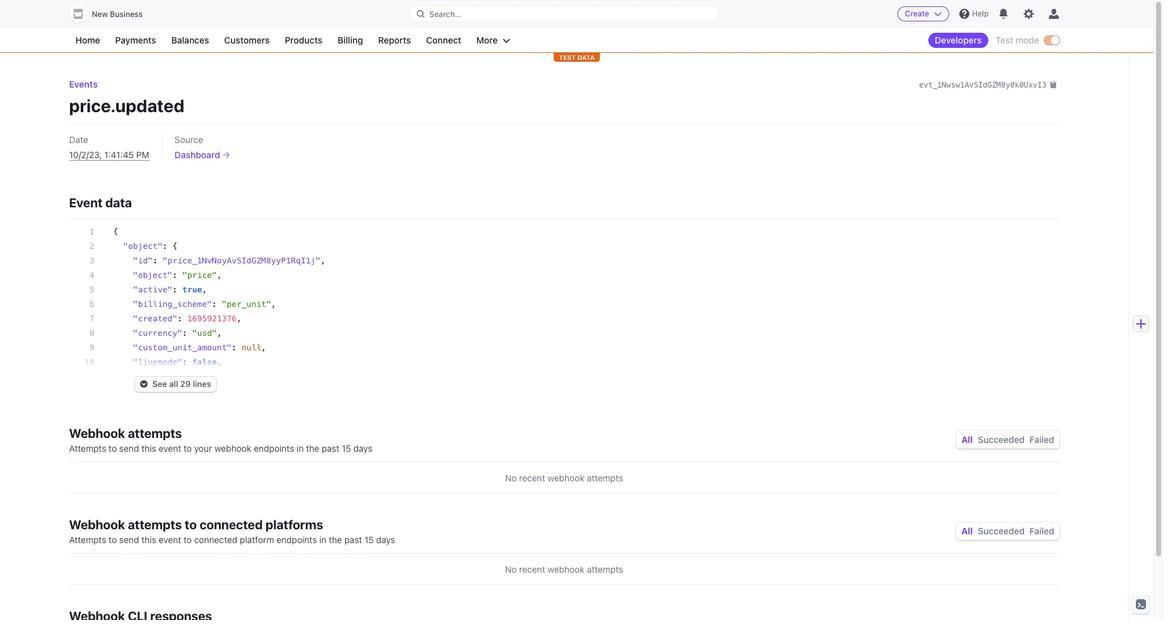Task type: vqa. For each thing, say whether or not it's contained in the screenshot.


Task type: describe. For each thing, give the bounding box(es) containing it.
succeeded button for webhook attempts
[[978, 435, 1025, 445]]

your
[[194, 443, 212, 454]]

home
[[75, 35, 100, 45]]

customers
[[224, 35, 270, 45]]

new
[[92, 9, 108, 19]]

new business button
[[69, 5, 155, 23]]

recent for webhook attempts
[[519, 473, 545, 484]]

no for webhook attempts
[[505, 473, 517, 484]]

lines
[[193, 379, 211, 389]]

test data
[[559, 54, 595, 61]]

customers link
[[218, 33, 276, 48]]

event inside webhook attempts attempts to send this event to your webhook endpoints in the past 15 days
[[159, 443, 181, 454]]

1 horizontal spatial {
[[172, 242, 177, 251]]

webhook for webhook attempts to connected platforms
[[69, 518, 125, 532]]

0 vertical spatial {
[[113, 227, 118, 237]]

events link
[[69, 79, 98, 90]]

the inside webhook attempts to connected platforms attempts to send this event to connected platform endpoints in the past 15 days
[[329, 535, 342, 546]]

search…
[[429, 9, 461, 19]]

succeeded for webhook attempts to connected platforms
[[978, 526, 1025, 537]]

10/2/23,
[[69, 150, 102, 160]]

help
[[972, 9, 989, 18]]

1:41:45
[[104, 150, 134, 160]]

no recent webhook attempts for webhook attempts to connected platforms
[[505, 565, 623, 575]]

"per_unit"
[[222, 300, 271, 309]]

in inside webhook attempts attempts to send this event to your webhook endpoints in the past 15 days
[[297, 443, 304, 454]]

attempts inside webhook attempts to connected platforms attempts to send this event to connected platform endpoints in the past 15 days
[[69, 535, 106, 546]]

succeeded for webhook attempts
[[978, 435, 1025, 445]]

date
[[69, 134, 88, 145]]

failed button for webhook attempts to connected platforms
[[1030, 526, 1054, 537]]

0 vertical spatial "object"
[[123, 242, 163, 251]]

"price_1nvnoyavsidgzm8yyp1rqi1j"
[[163, 256, 321, 266]]

source dashboard
[[175, 134, 220, 160]]

test mode
[[996, 35, 1039, 45]]

products
[[285, 35, 323, 45]]

send inside webhook attempts attempts to send this event to your webhook endpoints in the past 15 days
[[119, 443, 139, 454]]

more button
[[470, 33, 517, 48]]

event inside webhook attempts to connected platforms attempts to send this event to connected platform endpoints in the past 15 days
[[159, 535, 181, 546]]

attempts inside webhook attempts attempts to send this event to your webhook endpoints in the past 15 days
[[69, 443, 106, 454]]

"usd"
[[192, 329, 217, 338]]

succeeded button for webhook attempts to connected platforms
[[978, 526, 1025, 537]]

no recent webhook attempts for webhook attempts
[[505, 473, 623, 484]]

all succeeded failed for webhook attempts
[[962, 435, 1054, 445]]

"created"
[[133, 314, 177, 324]]

15 inside webhook attempts attempts to send this event to your webhook endpoints in the past 15 days
[[342, 443, 351, 454]]

event data
[[69, 196, 132, 210]]

webhook for webhook attempts
[[69, 426, 125, 441]]

failed button for webhook attempts
[[1030, 435, 1054, 445]]

balances link
[[165, 33, 215, 48]]

test
[[996, 35, 1013, 45]]

more
[[477, 35, 498, 45]]

webhook attempts attempts to send this event to your webhook endpoints in the past 15 days
[[69, 426, 373, 454]]

events
[[69, 79, 98, 90]]

failed for webhook attempts to connected platforms
[[1030, 526, 1054, 537]]

dashboard
[[175, 150, 220, 160]]

false
[[192, 358, 217, 367]]

endpoints inside webhook attempts to connected platforms attempts to send this event to connected platform endpoints in the past 15 days
[[276, 535, 317, 546]]

in inside webhook attempts to connected platforms attempts to send this event to connected platform endpoints in the past 15 days
[[319, 535, 326, 546]]

all for webhook attempts to connected platforms
[[962, 526, 973, 537]]

test
[[559, 54, 576, 61]]

"billing_scheme"
[[133, 300, 212, 309]]

"custom_unit_amount"
[[133, 343, 232, 353]]

"active"
[[133, 285, 172, 295]]

data
[[578, 54, 595, 61]]

see
[[152, 379, 167, 389]]

true
[[182, 285, 202, 295]]

svg image
[[140, 381, 147, 388]]

days inside webhook attempts attempts to send this event to your webhook endpoints in the past 15 days
[[354, 443, 373, 454]]

see all 29 lines button
[[135, 377, 216, 392]]

see all 29 lines
[[152, 379, 211, 389]]



Task type: locate. For each thing, give the bounding box(es) containing it.
recent for webhook attempts to connected platforms
[[519, 565, 545, 575]]

1 vertical spatial webhook
[[548, 473, 585, 484]]

Search… search field
[[409, 6, 719, 22]]

29
[[180, 379, 191, 389]]

days inside webhook attempts to connected platforms attempts to send this event to connected platform endpoints in the past 15 days
[[376, 535, 395, 546]]

"price"
[[182, 271, 217, 280]]

1 vertical spatial days
[[376, 535, 395, 546]]

source
[[175, 134, 203, 145]]

price.updated
[[69, 95, 184, 116]]

1 vertical spatial {
[[172, 242, 177, 251]]

0 vertical spatial recent
[[519, 473, 545, 484]]

2 event from the top
[[159, 535, 181, 546]]

1 vertical spatial all
[[962, 526, 973, 537]]

this inside webhook attempts to connected platforms attempts to send this event to connected platform endpoints in the past 15 days
[[141, 535, 156, 546]]

event
[[69, 196, 103, 210]]

2 recent from the top
[[519, 565, 545, 575]]

all button for webhook attempts to connected platforms
[[962, 526, 973, 537]]

billing
[[338, 35, 363, 45]]

1 all succeeded failed from the top
[[962, 435, 1054, 445]]

attempts
[[69, 443, 106, 454], [69, 535, 106, 546]]

1 vertical spatial all button
[[962, 526, 973, 537]]

1 attempts from the top
[[69, 443, 106, 454]]

0 horizontal spatial days
[[354, 443, 373, 454]]

developers link
[[929, 33, 988, 48]]

failed
[[1030, 435, 1054, 445], [1030, 526, 1054, 537]]

past
[[322, 443, 339, 454], [344, 535, 362, 546]]

payments
[[115, 35, 156, 45]]

0 vertical spatial past
[[322, 443, 339, 454]]

connect link
[[420, 33, 468, 48]]

attempts inside webhook attempts attempts to send this event to your webhook endpoints in the past 15 days
[[128, 426, 182, 441]]

pm
[[136, 150, 149, 160]]

all for webhook attempts
[[962, 435, 973, 445]]

platform
[[240, 535, 274, 546]]

"object" up "id"
[[123, 242, 163, 251]]

1 vertical spatial failed button
[[1030, 526, 1054, 537]]

10/2/23, 1:41:45 pm button
[[69, 149, 149, 161]]

0 vertical spatial succeeded
[[978, 435, 1025, 445]]

2 this from the top
[[141, 535, 156, 546]]

2 no recent webhook attempts from the top
[[505, 565, 623, 575]]

1 horizontal spatial the
[[329, 535, 342, 546]]

1 vertical spatial connected
[[194, 535, 237, 546]]

dashboard link
[[175, 149, 230, 161]]

attempts inside webhook attempts to connected platforms attempts to send this event to connected platform endpoints in the past 15 days
[[128, 518, 182, 532]]

webhook attempts to connected platforms attempts to send this event to connected platform endpoints in the past 15 days
[[69, 518, 395, 546]]

connected up platform
[[200, 518, 263, 532]]

2 all from the top
[[962, 526, 973, 537]]

1 succeeded from the top
[[978, 435, 1025, 445]]

1 failed from the top
[[1030, 435, 1054, 445]]

all button for webhook attempts
[[962, 435, 973, 445]]

the inside webhook attempts attempts to send this event to your webhook endpoints in the past 15 days
[[306, 443, 319, 454]]

0 horizontal spatial past
[[322, 443, 339, 454]]

help button
[[955, 4, 994, 24]]

in
[[297, 443, 304, 454], [319, 535, 326, 546]]

0 vertical spatial connected
[[200, 518, 263, 532]]

0 vertical spatial the
[[306, 443, 319, 454]]

to
[[109, 443, 117, 454], [184, 443, 192, 454], [185, 518, 197, 532], [109, 535, 117, 546], [184, 535, 192, 546]]

1 vertical spatial send
[[119, 535, 139, 546]]

webhook inside webhook attempts to connected platforms attempts to send this event to connected platform endpoints in the past 15 days
[[69, 518, 125, 532]]

1 horizontal spatial in
[[319, 535, 326, 546]]

"currency"
[[133, 329, 182, 338]]

0 vertical spatial endpoints
[[254, 443, 294, 454]]

the
[[306, 443, 319, 454], [329, 535, 342, 546]]

0 horizontal spatial {
[[113, 227, 118, 237]]

balances
[[171, 35, 209, 45]]

null
[[242, 343, 261, 353]]

1 event from the top
[[159, 443, 181, 454]]

"object"
[[123, 242, 163, 251], [133, 271, 172, 280]]

connected
[[200, 518, 263, 532], [194, 535, 237, 546]]

webhook
[[214, 443, 251, 454], [548, 473, 585, 484], [548, 565, 585, 575]]

1 vertical spatial succeeded button
[[978, 526, 1025, 537]]

1 failed button from the top
[[1030, 435, 1054, 445]]

0 horizontal spatial 15
[[342, 443, 351, 454]]

no for webhook attempts to connected platforms
[[505, 565, 517, 575]]

1 vertical spatial failed
[[1030, 526, 1054, 537]]

1 vertical spatial attempts
[[69, 535, 106, 546]]

2 succeeded button from the top
[[978, 526, 1025, 537]]

developers
[[935, 35, 982, 45]]

platforms
[[266, 518, 323, 532]]

2 webhook from the top
[[69, 518, 125, 532]]

1 vertical spatial this
[[141, 535, 156, 546]]

2 attempts from the top
[[69, 535, 106, 546]]

evt_1nwsw1avsidgzm8y0k0uxvi3 button
[[919, 78, 1057, 91]]

15 inside webhook attempts to connected platforms attempts to send this event to connected platform endpoints in the past 15 days
[[364, 535, 374, 546]]

0 vertical spatial send
[[119, 443, 139, 454]]

1 no from the top
[[505, 473, 517, 484]]

"livemode"
[[133, 358, 182, 367]]

evt_1nwsw1avsidgzm8y0k0uxvi3
[[919, 81, 1047, 90]]

create
[[905, 9, 929, 18]]

0 vertical spatial succeeded button
[[978, 435, 1025, 445]]

webhook inside webhook attempts attempts to send this event to your webhook endpoints in the past 15 days
[[214, 443, 251, 454]]

1 vertical spatial past
[[344, 535, 362, 546]]

1 succeeded button from the top
[[978, 435, 1025, 445]]

failed for webhook attempts
[[1030, 435, 1054, 445]]

1 vertical spatial succeeded
[[978, 526, 1025, 537]]

date 10/2/23, 1:41:45 pm
[[69, 134, 149, 160]]

1 vertical spatial the
[[329, 535, 342, 546]]

1 vertical spatial 15
[[364, 535, 374, 546]]

0 vertical spatial webhook
[[214, 443, 251, 454]]

1695921376
[[187, 314, 237, 324]]

15
[[342, 443, 351, 454], [364, 535, 374, 546]]

all
[[962, 435, 973, 445], [962, 526, 973, 537]]

endpoints inside webhook attempts attempts to send this event to your webhook endpoints in the past 15 days
[[254, 443, 294, 454]]

1 no recent webhook attempts from the top
[[505, 473, 623, 484]]

mode
[[1016, 35, 1039, 45]]

webhook
[[69, 426, 125, 441], [69, 518, 125, 532]]

1 vertical spatial recent
[[519, 565, 545, 575]]

reports
[[378, 35, 411, 45]]

0 vertical spatial this
[[141, 443, 156, 454]]

1 vertical spatial webhook
[[69, 518, 125, 532]]

2 all succeeded failed from the top
[[962, 526, 1054, 537]]

1 vertical spatial no recent webhook attempts
[[505, 565, 623, 575]]

data
[[105, 196, 132, 210]]

0 horizontal spatial the
[[306, 443, 319, 454]]

0 vertical spatial days
[[354, 443, 373, 454]]

1 all from the top
[[962, 435, 973, 445]]

2 failed from the top
[[1030, 526, 1054, 537]]

products link
[[278, 33, 329, 48]]

"id"
[[133, 256, 153, 266]]

0 vertical spatial event
[[159, 443, 181, 454]]

0 vertical spatial all succeeded failed
[[962, 435, 1054, 445]]

create button
[[898, 6, 950, 21]]

,
[[321, 256, 326, 266], [217, 271, 222, 280], [202, 285, 207, 295], [271, 300, 276, 309], [237, 314, 242, 324], [217, 329, 222, 338], [261, 343, 266, 353], [217, 358, 222, 367]]

0 vertical spatial no
[[505, 473, 517, 484]]

0 vertical spatial all
[[962, 435, 973, 445]]

0 vertical spatial attempts
[[69, 443, 106, 454]]

1 horizontal spatial past
[[344, 535, 362, 546]]

this inside webhook attempts attempts to send this event to your webhook endpoints in the past 15 days
[[141, 443, 156, 454]]

no
[[505, 473, 517, 484], [505, 565, 517, 575]]

0 vertical spatial no recent webhook attempts
[[505, 473, 623, 484]]

home link
[[69, 33, 106, 48]]

billing link
[[331, 33, 369, 48]]

1 vertical spatial event
[[159, 535, 181, 546]]

:
[[163, 242, 168, 251], [153, 256, 158, 266], [172, 271, 177, 280], [172, 285, 177, 295], [212, 300, 217, 309], [177, 314, 182, 324], [182, 329, 187, 338], [232, 343, 237, 353], [182, 358, 187, 367]]

all
[[169, 379, 178, 389]]

2 failed button from the top
[[1030, 526, 1054, 537]]

1 vertical spatial endpoints
[[276, 535, 317, 546]]

all button
[[962, 435, 973, 445], [962, 526, 973, 537]]

0 vertical spatial failed button
[[1030, 435, 1054, 445]]

Search… text field
[[409, 6, 719, 22]]

1 horizontal spatial days
[[376, 535, 395, 546]]

all succeeded failed
[[962, 435, 1054, 445], [962, 526, 1054, 537]]

1 send from the top
[[119, 443, 139, 454]]

1 recent from the top
[[519, 473, 545, 484]]

0 vertical spatial 15
[[342, 443, 351, 454]]

0 vertical spatial in
[[297, 443, 304, 454]]

failed button
[[1030, 435, 1054, 445], [1030, 526, 1054, 537]]

1 vertical spatial no
[[505, 565, 517, 575]]

"object" up "active"
[[133, 271, 172, 280]]

business
[[110, 9, 143, 19]]

1 vertical spatial "object"
[[133, 271, 172, 280]]

succeeded button
[[978, 435, 1025, 445], [978, 526, 1025, 537]]

all succeeded failed for webhook attempts to connected platforms
[[962, 526, 1054, 537]]

reports link
[[372, 33, 417, 48]]

past inside webhook attempts to connected platforms attempts to send this event to connected platform endpoints in the past 15 days
[[344, 535, 362, 546]]

2 send from the top
[[119, 535, 139, 546]]

webhook for webhook attempts
[[548, 473, 585, 484]]

2 no from the top
[[505, 565, 517, 575]]

1 webhook from the top
[[69, 426, 125, 441]]

1 vertical spatial all succeeded failed
[[962, 526, 1054, 537]]

1 vertical spatial in
[[319, 535, 326, 546]]

"price_1nvnoyavsidgzm8yyp1rqi1j" link
[[163, 256, 321, 266]]

connected left platform
[[194, 535, 237, 546]]

connect
[[426, 35, 461, 45]]

attempts
[[128, 426, 182, 441], [587, 473, 623, 484], [128, 518, 182, 532], [587, 565, 623, 575]]

webhook for webhook attempts to connected platforms
[[548, 565, 585, 575]]

payments link
[[109, 33, 162, 48]]

2 all button from the top
[[962, 526, 973, 537]]

0 horizontal spatial in
[[297, 443, 304, 454]]

2 succeeded from the top
[[978, 526, 1025, 537]]

send inside webhook attempts to connected platforms attempts to send this event to connected platform endpoints in the past 15 days
[[119, 535, 139, 546]]

{ down data
[[113, 227, 118, 237]]

1 all button from the top
[[962, 435, 973, 445]]

past inside webhook attempts attempts to send this event to your webhook endpoints in the past 15 days
[[322, 443, 339, 454]]

0 vertical spatial webhook
[[69, 426, 125, 441]]

webhook inside webhook attempts attempts to send this event to your webhook endpoints in the past 15 days
[[69, 426, 125, 441]]

{
[[113, 227, 118, 237], [172, 242, 177, 251]]

this
[[141, 443, 156, 454], [141, 535, 156, 546]]

1 horizontal spatial 15
[[364, 535, 374, 546]]

{ up "active"
[[172, 242, 177, 251]]

0 vertical spatial all button
[[962, 435, 973, 445]]

2 vertical spatial webhook
[[548, 565, 585, 575]]

1 this from the top
[[141, 443, 156, 454]]

new business
[[92, 9, 143, 19]]

endpoints
[[254, 443, 294, 454], [276, 535, 317, 546]]

0 vertical spatial failed
[[1030, 435, 1054, 445]]

{ "object" : { "id" : "price_1nvnoyavsidgzm8yyp1rqi1j" , "object" : "price" , "active" : true , "billing_scheme" : "per_unit" , "created" : 1695921376 , "currency" : "usd" , "custom_unit_amount" : null , "livemode" : false ,
[[113, 227, 326, 367]]



